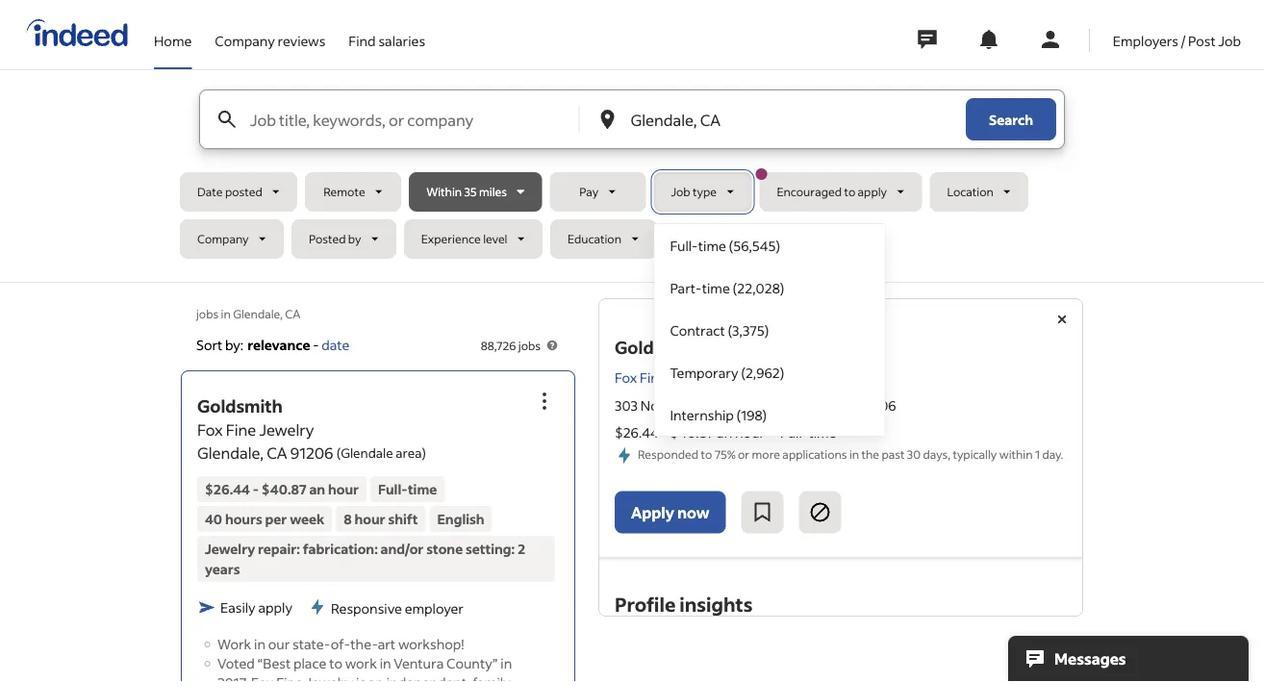 Task type: vqa. For each thing, say whether or not it's contained in the screenshot.
Schedule
no



Task type: describe. For each thing, give the bounding box(es) containing it.
temporary
[[670, 364, 738, 381]]

jewelry repair: fabrication: and/or stone setting: 2 years
[[205, 540, 525, 578]]

/
[[1181, 32, 1185, 49]]

insights
[[679, 591, 753, 616]]

fox fine jewelry
[[615, 369, 717, 386]]

8
[[344, 510, 352, 527]]

applications
[[782, 446, 847, 461]]

company for company reviews
[[215, 32, 275, 49]]

save this job image
[[751, 501, 774, 524]]

help icon image
[[544, 338, 560, 353]]

county"
[[446, 654, 498, 671]]

to for apply
[[844, 184, 855, 199]]

1
[[1035, 446, 1040, 461]]

glendale
[[341, 444, 393, 461]]

full-time (56,545) link
[[655, 224, 884, 266]]

time for full-time (56,545)
[[698, 237, 726, 254]]

posted
[[225, 184, 262, 199]]

by
[[348, 231, 361, 246]]

find salaries
[[349, 32, 425, 49]]

time up the applications
[[808, 424, 836, 441]]

hour for $26.44 - $40.87 an hour - full-time
[[735, 424, 765, 441]]

voted
[[217, 654, 255, 671]]

$40.87 for $26.44 - $40.87 an hour
[[261, 480, 307, 498]]

type
[[693, 184, 717, 199]]

0 horizontal spatial apply
[[258, 599, 292, 616]]

home
[[154, 32, 192, 49]]

street,
[[733, 397, 774, 414]]

$26.44 - $40.87 an hour - full-time
[[615, 424, 836, 441]]

(56,545)
[[729, 237, 780, 254]]

english
[[437, 510, 484, 527]]

an inside work in our state-of-the-art workshop! voted "best place to work in ventura county" in 2017, fox fine jewelry is an independent, family
[[368, 673, 384, 682]]

$26.44 for $26.44 - $40.87 an hour - full-time
[[615, 424, 659, 441]]

messages
[[1054, 649, 1126, 669]]

1 vertical spatial jobs
[[518, 338, 541, 353]]

ca for 303
[[838, 397, 856, 414]]

responsive
[[331, 599, 402, 616]]

in left the
[[849, 446, 859, 461]]

responded to 75% or more applications in the past 30 days, typically within 1 day.
[[638, 446, 1063, 461]]

account image
[[1039, 28, 1062, 51]]

fox inside work in our state-of-the-art workshop! voted "best place to work in ventura county" in 2017, fox fine jewelry is an independent, family
[[251, 673, 274, 682]]

date
[[322, 336, 350, 353]]

jobs in glendale, ca
[[196, 306, 300, 321]]

an for $26.44 - $40.87 an hour
[[309, 480, 325, 498]]

the
[[861, 446, 879, 461]]

per
[[265, 510, 287, 527]]

goldsmith fox fine jewelry glendale, ca 91206 ( glendale area )
[[197, 395, 426, 463]]

day.
[[1042, 446, 1063, 461]]

easily apply
[[220, 599, 292, 616]]

temporary (2,962)
[[670, 364, 784, 381]]

reviews
[[278, 32, 325, 49]]

time for full-time
[[408, 480, 437, 498]]

2017,
[[217, 673, 248, 682]]

full-time
[[378, 480, 437, 498]]

contract (3,375) link
[[655, 309, 884, 351]]

find salaries link
[[349, 0, 425, 65]]

glendale, for 303
[[777, 397, 835, 414]]

hour for $26.44 - $40.87 an hour
[[328, 480, 359, 498]]

- left "date" link
[[313, 336, 319, 353]]

part-time (22,028) link
[[655, 266, 884, 309]]

state-
[[293, 635, 331, 652]]

goldsmith button
[[197, 395, 283, 417]]

303 north jackson street, glendale, ca 91206
[[615, 397, 896, 414]]

experience level button
[[404, 219, 542, 259]]

company reviews
[[215, 32, 325, 49]]

work in our state-of-the-art workshop! voted "best place to work in ventura county" in 2017, fox fine jewelry is an independent, family
[[217, 635, 516, 682]]

goldsmith for goldsmith
[[615, 336, 701, 358]]

an for $26.44 - $40.87 an hour - full-time
[[717, 424, 732, 441]]

job type button
[[654, 172, 752, 212]]

location button
[[930, 172, 1029, 212]]

to for 75%
[[701, 446, 712, 461]]

company for company
[[197, 231, 249, 246]]

- up more
[[771, 424, 778, 441]]

apply now
[[631, 502, 709, 522]]

profile
[[615, 591, 676, 616]]

full-time (56,545)
[[670, 237, 780, 254]]

internship
[[670, 406, 734, 423]]

employers / post job link
[[1113, 0, 1241, 65]]

to inside work in our state-of-the-art workshop! voted "best place to work in ventura county" in 2017, fox fine jewelry is an independent, family
[[329, 654, 342, 671]]

art
[[378, 635, 395, 652]]

responsive employer
[[331, 599, 464, 616]]

2
[[517, 540, 525, 557]]

pay
[[579, 184, 599, 199]]

remote button
[[305, 172, 401, 212]]

in right county"
[[501, 654, 512, 671]]

work
[[217, 635, 251, 652]]

company reviews link
[[215, 0, 325, 65]]

of-
[[331, 635, 350, 652]]

past
[[882, 446, 905, 461]]

setting:
[[466, 540, 515, 557]]

part-
[[670, 279, 702, 296]]

not interested image
[[808, 501, 832, 524]]

2 horizontal spatial fine
[[640, 369, 666, 386]]

in up "by:"
[[221, 306, 231, 321]]

0 vertical spatial ca
[[285, 306, 300, 321]]

job inside dropdown button
[[671, 184, 690, 199]]

north
[[640, 397, 677, 414]]

goldsmith for goldsmith fox fine jewelry glendale, ca 91206 ( glendale area )
[[197, 395, 283, 417]]

independent,
[[387, 673, 470, 682]]

(22,028)
[[733, 279, 784, 296]]

profile insights
[[615, 591, 753, 616]]

work
[[345, 654, 377, 671]]

company button
[[180, 219, 284, 259]]

shift
[[388, 510, 418, 527]]

messages button
[[1008, 636, 1249, 682]]

(
[[336, 444, 341, 461]]

experience
[[421, 231, 481, 246]]

sort
[[196, 336, 222, 353]]

contract
[[670, 321, 725, 339]]

40
[[205, 510, 222, 527]]

days,
[[923, 446, 950, 461]]

full- for full-time
[[378, 480, 408, 498]]

2 horizontal spatial full-
[[780, 424, 808, 441]]

35
[[464, 184, 477, 199]]

"best
[[257, 654, 291, 671]]



Task type: locate. For each thing, give the bounding box(es) containing it.
1 vertical spatial full-
[[780, 424, 808, 441]]

fine inside goldsmith fox fine jewelry glendale, ca 91206 ( glendale area )
[[226, 420, 256, 439]]

jewelry
[[669, 369, 717, 386], [259, 420, 314, 439], [205, 540, 255, 557], [305, 673, 353, 682]]

our
[[268, 635, 290, 652]]

full- for full-time (56,545)
[[670, 237, 698, 254]]

internship (198)
[[670, 406, 767, 423]]

hour up 8
[[328, 480, 359, 498]]

$26.44 down 303
[[615, 424, 659, 441]]

company left reviews on the top of page
[[215, 32, 275, 49]]

temporary (2,962) link
[[655, 351, 884, 393]]

fox inside fox fine jewelry link
[[615, 369, 637, 386]]

fine up 'north'
[[640, 369, 666, 386]]

2 horizontal spatial fox
[[615, 369, 637, 386]]

jewelry up jackson at the bottom
[[669, 369, 717, 386]]

- up the responded
[[661, 424, 667, 441]]

full- inside search box
[[670, 237, 698, 254]]

full- up shift
[[378, 480, 408, 498]]

experience level
[[421, 231, 507, 246]]

ventura
[[394, 654, 444, 671]]

area
[[396, 444, 422, 461]]

0 horizontal spatial goldsmith
[[197, 395, 283, 417]]

sort by: relevance - date
[[196, 336, 350, 353]]

an down internship (198)
[[717, 424, 732, 441]]

time up shift
[[408, 480, 437, 498]]

in left our
[[254, 635, 265, 652]]

1 vertical spatial job
[[671, 184, 690, 199]]

2 horizontal spatial to
[[844, 184, 855, 199]]

$26.44 up 40
[[205, 480, 250, 498]]

apply
[[631, 502, 674, 522]]

1 vertical spatial ca
[[838, 397, 856, 414]]

$40.87 up per
[[261, 480, 307, 498]]

relevance
[[247, 336, 310, 353]]

apply inside dropdown button
[[858, 184, 887, 199]]

glendale, for goldsmith
[[197, 443, 264, 463]]

by:
[[225, 336, 244, 353]]

jobs up sort
[[196, 306, 219, 321]]

search button
[[966, 98, 1056, 140]]

0 vertical spatial an
[[717, 424, 732, 441]]

time
[[698, 237, 726, 254], [702, 279, 730, 296], [808, 424, 836, 441], [408, 480, 437, 498]]

1 horizontal spatial fine
[[276, 673, 303, 682]]

1 vertical spatial hour
[[328, 480, 359, 498]]

menu inside search box
[[654, 223, 885, 437]]

repair:
[[258, 540, 300, 557]]

2 vertical spatial an
[[368, 673, 384, 682]]

hour
[[735, 424, 765, 441], [328, 480, 359, 498], [354, 510, 385, 527]]

0 vertical spatial full-
[[670, 237, 698, 254]]

jobs left 'help icon'
[[518, 338, 541, 353]]

1 horizontal spatial $40.87
[[670, 424, 714, 441]]

1 horizontal spatial full-
[[670, 237, 698, 254]]

2 vertical spatial fine
[[276, 673, 303, 682]]

40 hours per week
[[205, 510, 324, 527]]

0 horizontal spatial job
[[671, 184, 690, 199]]

91206 left (
[[290, 443, 333, 463]]

0 horizontal spatial to
[[329, 654, 342, 671]]

(198)
[[737, 406, 767, 423]]

in down art
[[380, 654, 391, 671]]

fabrication:
[[303, 540, 378, 557]]

salaries
[[378, 32, 425, 49]]

the-
[[350, 635, 378, 652]]

0 horizontal spatial $40.87
[[261, 480, 307, 498]]

full- up the applications
[[780, 424, 808, 441]]

jewelry inside work in our state-of-the-art workshop! voted "best place to work in ventura county" in 2017, fox fine jewelry is an independent, family
[[305, 673, 353, 682]]

and/or
[[381, 540, 424, 557]]

0 horizontal spatial an
[[309, 480, 325, 498]]

education
[[567, 231, 621, 246]]

ca up responded to 75% or more applications in the past 30 days, typically within 1 day.
[[838, 397, 856, 414]]

88,726
[[481, 338, 516, 353]]

within
[[426, 184, 462, 199]]

search: Job title, keywords, or company text field
[[246, 90, 578, 148]]

time up 'contract (3,375)'
[[702, 279, 730, 296]]

$40.87 for $26.44 - $40.87 an hour - full-time
[[670, 424, 714, 441]]

1 horizontal spatial fox
[[251, 673, 274, 682]]

or
[[738, 446, 750, 461]]

apply up our
[[258, 599, 292, 616]]

time left "(56,545)"
[[698, 237, 726, 254]]

within 35 miles
[[426, 184, 507, 199]]

0 vertical spatial fine
[[640, 369, 666, 386]]

2 vertical spatial to
[[329, 654, 342, 671]]

0 vertical spatial hour
[[735, 424, 765, 441]]

apply right encouraged
[[858, 184, 887, 199]]

post
[[1188, 32, 1216, 49]]

messages unread count 0 image
[[915, 20, 940, 59]]

2 vertical spatial full-
[[378, 480, 408, 498]]

91206
[[859, 397, 896, 414], [290, 443, 333, 463]]

apply
[[858, 184, 887, 199], [258, 599, 292, 616]]

$26.44 - $40.87 an hour
[[205, 480, 359, 498]]

internship (198) link
[[655, 393, 884, 436]]

1 vertical spatial 91206
[[290, 443, 333, 463]]

0 vertical spatial company
[[215, 32, 275, 49]]

fox down "best on the left bottom of page
[[251, 673, 274, 682]]

an up week
[[309, 480, 325, 498]]

fine inside work in our state-of-the-art workshop! voted "best place to work in ventura county" in 2017, fox fine jewelry is an independent, family
[[276, 673, 303, 682]]

fox down goldsmith button
[[197, 420, 223, 439]]

91206 for goldsmith
[[290, 443, 333, 463]]

notifications unread count 0 image
[[977, 28, 1000, 51]]

jewelry inside jewelry repair: fabrication: and/or stone setting: 2 years
[[205, 540, 255, 557]]

1 vertical spatial glendale,
[[777, 397, 835, 414]]

1 vertical spatial apply
[[258, 599, 292, 616]]

to down of-
[[329, 654, 342, 671]]

fine down goldsmith button
[[226, 420, 256, 439]]

(2,962)
[[741, 364, 784, 381]]

glendale, inside goldsmith fox fine jewelry glendale, ca 91206 ( glendale area )
[[197, 443, 264, 463]]

to inside dropdown button
[[844, 184, 855, 199]]

full-
[[670, 237, 698, 254], [780, 424, 808, 441], [378, 480, 408, 498]]

ca
[[285, 306, 300, 321], [838, 397, 856, 414], [267, 443, 287, 463]]

menu
[[654, 223, 885, 437]]

date posted
[[197, 184, 262, 199]]

ca for goldsmith
[[267, 443, 287, 463]]

company down date posted
[[197, 231, 249, 246]]

posted
[[309, 231, 346, 246]]

$40.87 down internship
[[670, 424, 714, 441]]

91206 inside goldsmith fox fine jewelry glendale, ca 91206 ( glendale area )
[[290, 443, 333, 463]]

glendale, up the applications
[[777, 397, 835, 414]]

company
[[215, 32, 275, 49], [197, 231, 249, 246]]

posted by
[[309, 231, 361, 246]]

2 vertical spatial hour
[[354, 510, 385, 527]]

0 vertical spatial jobs
[[196, 306, 219, 321]]

1 horizontal spatial job
[[1218, 32, 1241, 49]]

fox up 303
[[615, 369, 637, 386]]

in
[[221, 306, 231, 321], [849, 446, 859, 461], [254, 635, 265, 652], [380, 654, 391, 671], [501, 654, 512, 671]]

to right encouraged
[[844, 184, 855, 199]]

ca up the $26.44 - $40.87 an hour
[[267, 443, 287, 463]]

2 vertical spatial fox
[[251, 673, 274, 682]]

job right post
[[1218, 32, 1241, 49]]

1 vertical spatial $40.87
[[261, 480, 307, 498]]

menu containing full-time (56,545)
[[654, 223, 885, 437]]

1 vertical spatial an
[[309, 480, 325, 498]]

0 vertical spatial $40.87
[[670, 424, 714, 441]]

0 horizontal spatial 91206
[[290, 443, 333, 463]]

ca up "relevance"
[[285, 306, 300, 321]]

jewelry down the "place" on the bottom left
[[305, 673, 353, 682]]

1 vertical spatial $26.44
[[205, 480, 250, 498]]

0 horizontal spatial fox
[[197, 420, 223, 439]]

hour down (198)
[[735, 424, 765, 441]]

full- up part-
[[670, 237, 698, 254]]

1 horizontal spatial goldsmith
[[615, 336, 701, 358]]

2 vertical spatial ca
[[267, 443, 287, 463]]

place
[[293, 654, 326, 671]]

Edit location text field
[[627, 90, 927, 148]]

encouraged to apply button
[[756, 168, 922, 212]]

fine down "best on the left bottom of page
[[276, 673, 303, 682]]

remote
[[323, 184, 365, 199]]

(3,375)
[[728, 321, 769, 339]]

jobs
[[196, 306, 219, 321], [518, 338, 541, 353]]

years
[[205, 560, 240, 578]]

1 horizontal spatial apply
[[858, 184, 887, 199]]

an
[[717, 424, 732, 441], [309, 480, 325, 498], [368, 673, 384, 682]]

0 vertical spatial glendale,
[[233, 306, 283, 321]]

0 vertical spatial $26.44
[[615, 424, 659, 441]]

1 vertical spatial company
[[197, 231, 249, 246]]

jewelry inside goldsmith fox fine jewelry glendale, ca 91206 ( glendale area )
[[259, 420, 314, 439]]

$26.44 for $26.44 - $40.87 an hour
[[205, 480, 250, 498]]

home link
[[154, 0, 192, 65]]

jewelry inside fox fine jewelry link
[[669, 369, 717, 386]]

0 horizontal spatial full-
[[378, 480, 408, 498]]

ca inside goldsmith fox fine jewelry glendale, ca 91206 ( glendale area )
[[267, 443, 287, 463]]

1 vertical spatial fine
[[226, 420, 256, 439]]

hour right 8
[[354, 510, 385, 527]]

to left 75%
[[701, 446, 712, 461]]

job
[[1218, 32, 1241, 49], [671, 184, 690, 199]]

job type
[[671, 184, 717, 199]]

jackson
[[680, 397, 731, 414]]

1 horizontal spatial 91206
[[859, 397, 896, 414]]

easily
[[220, 599, 256, 616]]

91206 for 303
[[859, 397, 896, 414]]

goldsmith down "by:"
[[197, 395, 283, 417]]

time for part-time (22,028)
[[702, 279, 730, 296]]

employers / post job
[[1113, 32, 1241, 49]]

1 vertical spatial to
[[701, 446, 712, 461]]

1 horizontal spatial jobs
[[518, 338, 541, 353]]

jewelry up years
[[205, 540, 255, 557]]

close job details image
[[1050, 308, 1074, 331]]

location
[[947, 184, 994, 199]]

0 vertical spatial 91206
[[859, 397, 896, 414]]

1 vertical spatial goldsmith
[[197, 395, 283, 417]]

job left type
[[671, 184, 690, 199]]

date posted button
[[180, 172, 297, 212]]

employers
[[1113, 32, 1178, 49]]

- up 40 hours per week
[[253, 480, 259, 498]]

glendale, up the sort by: relevance - date
[[233, 306, 283, 321]]

goldsmith inside goldsmith fox fine jewelry glendale, ca 91206 ( glendale area )
[[197, 395, 283, 417]]

None search field
[[180, 89, 1084, 437]]

job actions menu is collapsed image
[[533, 389, 556, 413]]

workshop!
[[398, 635, 464, 652]]

typically
[[953, 446, 997, 461]]

date
[[197, 184, 223, 199]]

0 vertical spatial fox
[[615, 369, 637, 386]]

0 horizontal spatial jobs
[[196, 306, 219, 321]]

0 vertical spatial job
[[1218, 32, 1241, 49]]

8 hour shift
[[344, 510, 418, 527]]

1 horizontal spatial an
[[368, 673, 384, 682]]

week
[[290, 510, 324, 527]]

company inside dropdown button
[[197, 231, 249, 246]]

to
[[844, 184, 855, 199], [701, 446, 712, 461], [329, 654, 342, 671]]

none search field containing search
[[180, 89, 1084, 437]]

1 horizontal spatial to
[[701, 446, 712, 461]]

2 vertical spatial glendale,
[[197, 443, 264, 463]]

glendale, down goldsmith button
[[197, 443, 264, 463]]

0 vertical spatial apply
[[858, 184, 887, 199]]

0 horizontal spatial $26.44
[[205, 480, 250, 498]]

an right the is at the left of page
[[368, 673, 384, 682]]

0 vertical spatial goldsmith
[[615, 336, 701, 358]]

1 horizontal spatial $26.44
[[615, 424, 659, 441]]

0 vertical spatial to
[[844, 184, 855, 199]]

jewelry down goldsmith button
[[259, 420, 314, 439]]

1 vertical spatial fox
[[197, 420, 223, 439]]

contract (3,375)
[[670, 321, 769, 339]]

0 horizontal spatial fine
[[226, 420, 256, 439]]

education button
[[550, 219, 656, 259]]

employer
[[405, 599, 464, 616]]

goldsmith up fox fine jewelry
[[615, 336, 701, 358]]

2 horizontal spatial an
[[717, 424, 732, 441]]

fox inside goldsmith fox fine jewelry glendale, ca 91206 ( glendale area )
[[197, 420, 223, 439]]

91206 up the
[[859, 397, 896, 414]]



